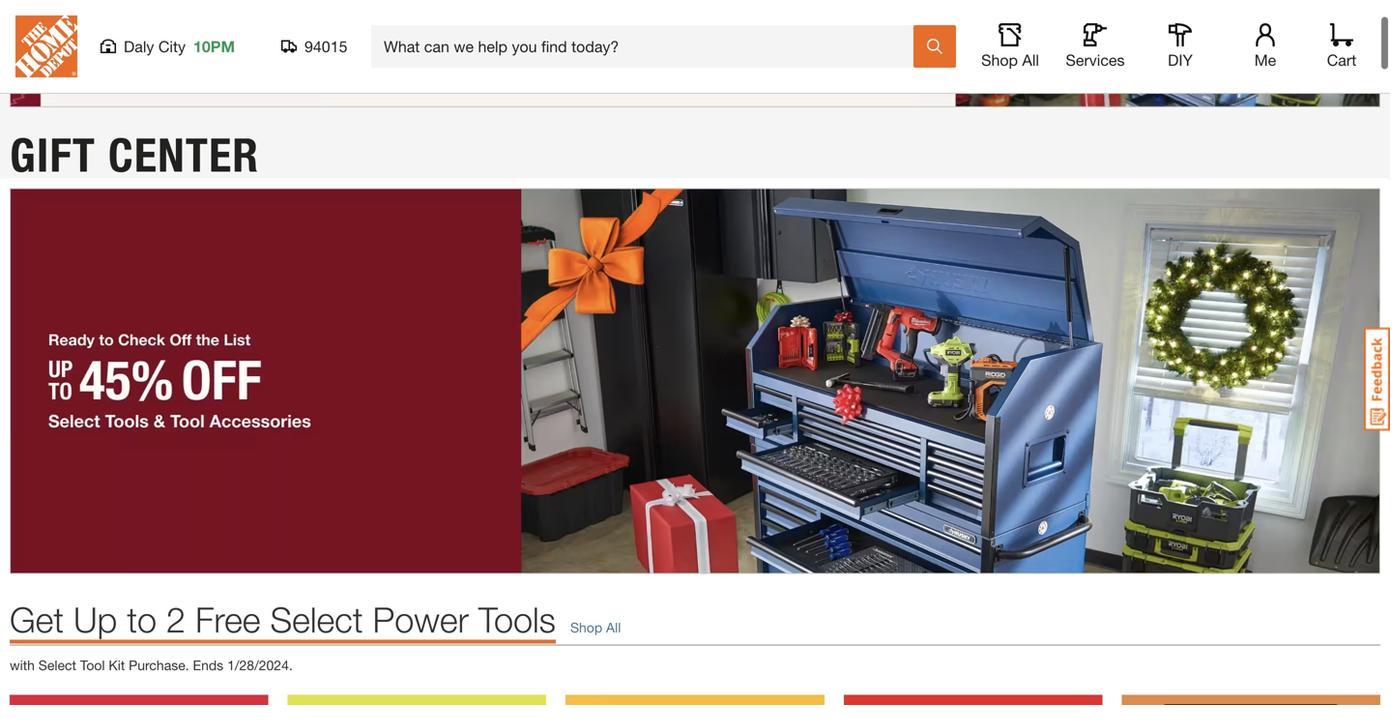 Task type: vqa. For each thing, say whether or not it's contained in the screenshot.
the bottom All
yes



Task type: locate. For each thing, give the bounding box(es) containing it.
me
[[1255, 51, 1277, 69]]

What can we help you find today? search field
[[384, 26, 913, 67]]

ready to check off the list. up to 45% off select tools & tool accessories image
[[10, 188, 1381, 574]]

up
[[74, 599, 117, 640]]

1 horizontal spatial select
[[270, 599, 363, 640]]

shop all right tools on the left of page
[[571, 620, 621, 636]]

purchase.
[[129, 657, 189, 673]]

with select tool kit purchase. ends 1/28/2024.
[[10, 657, 293, 673]]

to
[[127, 599, 157, 640]]

tools
[[479, 599, 556, 640]]

1 horizontal spatial shop
[[982, 51, 1018, 69]]

1 vertical spatial shop all
[[571, 620, 621, 636]]

94015
[[305, 37, 348, 56]]

0 vertical spatial shop
[[982, 51, 1018, 69]]

1/28/2024.
[[227, 657, 293, 673]]

1 horizontal spatial shop all
[[982, 51, 1040, 69]]

with
[[10, 657, 35, 673]]

shop left services
[[982, 51, 1018, 69]]

all inside button
[[1023, 51, 1040, 69]]

city
[[158, 37, 186, 56]]

1 vertical spatial all
[[606, 620, 621, 636]]

diy
[[1168, 51, 1193, 69]]

services
[[1066, 51, 1125, 69]]

shop all button
[[980, 23, 1042, 70]]

get up to 2 free select power tools
[[10, 599, 556, 640]]

shop inside button
[[982, 51, 1018, 69]]

0 horizontal spatial shop all
[[571, 620, 621, 636]]

1 horizontal spatial all
[[1023, 51, 1040, 69]]

gift
[[10, 127, 96, 183]]

tool
[[80, 657, 105, 673]]

shop all left services
[[982, 51, 1040, 69]]

1 vertical spatial shop
[[571, 620, 603, 636]]

get
[[10, 599, 64, 640]]

10pm
[[193, 37, 235, 56]]

shop
[[982, 51, 1018, 69], [571, 620, 603, 636]]

select
[[270, 599, 363, 640], [38, 657, 76, 673]]

0 horizontal spatial select
[[38, 657, 76, 673]]

shop all
[[982, 51, 1040, 69], [571, 620, 621, 636]]

0 vertical spatial all
[[1023, 51, 1040, 69]]

select up 1/28/2024.
[[270, 599, 363, 640]]

all
[[1023, 51, 1040, 69], [606, 620, 621, 636]]

shop all inside button
[[982, 51, 1040, 69]]

0 vertical spatial shop all
[[982, 51, 1040, 69]]

0 vertical spatial select
[[270, 599, 363, 640]]

0 horizontal spatial all
[[606, 620, 621, 636]]

select left tool
[[38, 657, 76, 673]]

shop all link
[[556, 618, 621, 638]]

shop right tools on the left of page
[[571, 620, 603, 636]]



Task type: describe. For each thing, give the bounding box(es) containing it.
cart
[[1328, 51, 1357, 69]]

sponsored banner image
[[10, 0, 1381, 107]]

1 vertical spatial select
[[38, 657, 76, 673]]

gift center
[[10, 127, 259, 183]]

feedback link image
[[1365, 327, 1391, 431]]

services button
[[1065, 23, 1127, 70]]

daly city 10pm
[[124, 37, 235, 56]]

ends
[[193, 657, 224, 673]]

the home depot logo image
[[15, 15, 77, 77]]

cart link
[[1321, 23, 1364, 70]]

free
[[195, 599, 261, 640]]

0 horizontal spatial shop
[[571, 620, 603, 636]]

center
[[108, 127, 259, 183]]

daly
[[124, 37, 154, 56]]

diy button
[[1150, 23, 1212, 70]]

94015 button
[[281, 37, 348, 56]]

me button
[[1235, 23, 1297, 70]]

power
[[373, 599, 469, 640]]

2
[[166, 599, 186, 640]]

kit
[[109, 657, 125, 673]]



